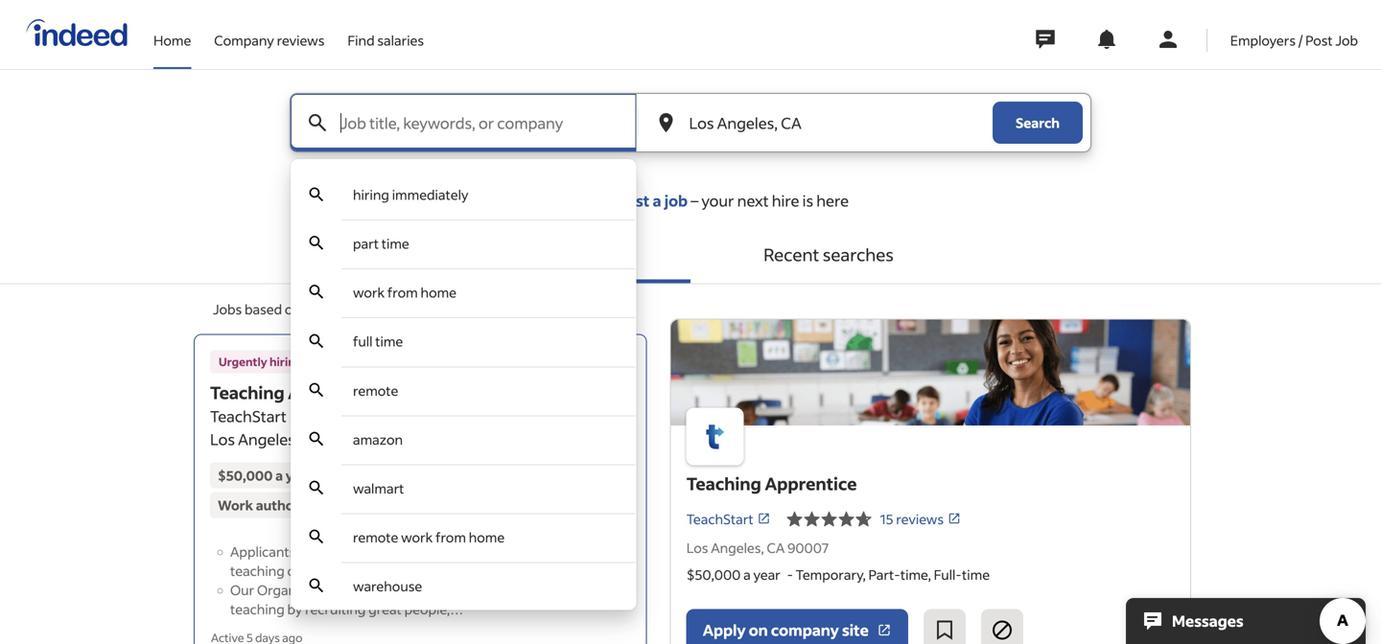 Task type: describe. For each thing, give the bounding box(es) containing it.
jobs based on your activity on indeed
[[213, 301, 445, 318]]

recent searches button
[[691, 226, 967, 283]]

part time
[[353, 235, 409, 252]]

hiring inside "link"
[[353, 186, 389, 203]]

0 horizontal spatial from
[[387, 284, 418, 301]]

remote work from home
[[353, 529, 505, 546]]

next
[[737, 191, 769, 211]]

1 vertical spatial teaching apprentice
[[687, 473, 857, 495]]

$50,000 for $50,000 a year - temporary, part-time, full-time
[[687, 566, 741, 584]]

teachstart for teachstart los angeles, ca 90007
[[210, 407, 287, 426]]

hire
[[772, 191, 799, 211]]

employers: post a job link
[[532, 191, 688, 211]]

amazon
[[353, 431, 403, 448]]

background
[[386, 543, 461, 561]]

apply on company site
[[703, 621, 869, 640]]

employers / post job link
[[1230, 0, 1358, 65]]

authorization
[[256, 497, 344, 514]]

90007 inside teachstart los angeles, ca 90007
[[326, 430, 373, 449]]

time,
[[901, 566, 931, 584]]

a up work authorization
[[275, 467, 283, 484]]

on inside 'popup button'
[[749, 621, 768, 640]]

1 horizontal spatial on
[[383, 301, 399, 318]]

hiring immediately
[[353, 186, 469, 203]]

recent searches
[[764, 244, 894, 266]]

post
[[617, 191, 650, 211]]

employers:
[[532, 191, 614, 211]]

or
[[546, 543, 559, 561]]

salaries
[[377, 32, 424, 49]]

remote work from home link
[[291, 513, 636, 562]]

/
[[1299, 32, 1303, 49]]

degree.
[[480, 563, 527, 580]]

full time link
[[291, 317, 636, 366]]

1 vertical spatial from
[[436, 529, 466, 546]]

search
[[1016, 114, 1060, 131]]

apply on company site button
[[687, 610, 908, 645]]

jobs
[[213, 301, 242, 318]]

applicants do not need a background in education, or teaching certification – only a bachelor's degree. our organization: *teachstart accelerates the pathway to teaching by recruiting great people,…
[[230, 543, 586, 618]]

job
[[1336, 32, 1358, 49]]

indeed
[[402, 301, 445, 318]]

not
[[317, 543, 339, 561]]

4.8 out of 5 stars. link to 15 company reviews (opens in a new tab) image
[[786, 508, 873, 531]]

year for $50,000 a year - temporary, part-time, full-time
[[753, 566, 781, 584]]

company
[[771, 621, 839, 640]]

part
[[353, 235, 379, 252]]

save this job image
[[933, 619, 956, 642]]

activity
[[335, 301, 380, 318]]

1 horizontal spatial los
[[687, 540, 708, 557]]

great
[[369, 601, 402, 618]]

only
[[374, 563, 401, 580]]

1 horizontal spatial home
[[469, 529, 505, 546]]

teachstart los angeles, ca 90007
[[210, 407, 373, 449]]

ca inside teachstart los angeles, ca 90007
[[302, 430, 323, 449]]

home link
[[153, 0, 191, 65]]

company reviews link
[[214, 0, 325, 65]]

employers / post job
[[1230, 32, 1358, 49]]

urgently hiring
[[219, 354, 302, 369]]

find salaries link
[[348, 0, 424, 65]]

messages button
[[1126, 599, 1366, 645]]

0 horizontal spatial on
[[285, 301, 301, 318]]

main content containing recent searches
[[0, 93, 1381, 645]]

account image
[[1157, 28, 1180, 51]]

los angeles, ca 90007
[[687, 540, 829, 557]]

employers
[[1230, 32, 1296, 49]]

certification
[[287, 563, 362, 580]]

*teachstart
[[344, 582, 417, 599]]

work from home link
[[291, 268, 636, 317]]

remote for remote work from home
[[353, 529, 398, 546]]

a left job
[[653, 191, 661, 211]]

time for part time
[[382, 235, 409, 252]]

in
[[463, 543, 475, 561]]

applicants
[[230, 543, 296, 561]]

work from home
[[353, 284, 457, 301]]

1 horizontal spatial ca
[[767, 540, 785, 557]]

0 vertical spatial your
[[702, 191, 734, 211]]

0 horizontal spatial teaching apprentice
[[210, 382, 379, 404]]

messages
[[1172, 612, 1244, 631]]

based
[[245, 301, 282, 318]]

the
[[493, 582, 513, 599]]

bachelor's
[[414, 563, 478, 580]]

immediately
[[392, 186, 469, 203]]

search button
[[993, 102, 1083, 144]]

0 vertical spatial home
[[421, 284, 457, 301]]

company reviews
[[214, 32, 325, 49]]

full
[[353, 333, 373, 350]]

home
[[153, 32, 191, 49]]

1 vertical spatial full-
[[934, 566, 962, 584]]

work
[[218, 497, 253, 514]]



Task type: locate. For each thing, give the bounding box(es) containing it.
0 horizontal spatial 90007
[[326, 430, 373, 449]]

notifications unread count 0 image
[[1095, 28, 1118, 51]]

$50,000 for $50,000 a year
[[218, 467, 273, 484]]

0 horizontal spatial apprentice
[[288, 382, 379, 404]]

– left 'only'
[[365, 563, 372, 580]]

remote for remote
[[353, 382, 398, 399]]

1 vertical spatial your
[[304, 301, 332, 318]]

0 vertical spatial work
[[353, 284, 385, 301]]

teaching down our on the left
[[230, 601, 285, 618]]

time for full-time
[[363, 467, 392, 484]]

accelerates
[[419, 582, 490, 599]]

0 vertical spatial teaching
[[230, 563, 285, 580]]

1 horizontal spatial angeles,
[[711, 540, 764, 557]]

1 horizontal spatial from
[[436, 529, 466, 546]]

0 horizontal spatial teaching
[[210, 382, 285, 404]]

a
[[653, 191, 661, 211], [275, 467, 283, 484], [376, 543, 383, 561], [404, 563, 411, 580], [743, 566, 751, 584]]

pathway
[[516, 582, 570, 599]]

searches
[[823, 244, 894, 266]]

site
[[842, 621, 869, 640]]

post
[[1306, 32, 1333, 49]]

los inside teachstart los angeles, ca 90007
[[210, 430, 235, 449]]

los
[[210, 430, 235, 449], [687, 540, 708, 557]]

teaching apprentice up the teachstart link
[[687, 473, 857, 495]]

walmart link
[[291, 464, 636, 513]]

full-time
[[333, 467, 392, 484]]

main content
[[0, 93, 1381, 645]]

full-
[[333, 467, 363, 484], [934, 566, 962, 584]]

1 teaching from the top
[[230, 563, 285, 580]]

warehouse link
[[291, 562, 636, 611]]

0 vertical spatial remote
[[353, 382, 398, 399]]

work up bachelor's
[[401, 529, 433, 546]]

warehouse
[[353, 578, 422, 595]]

1 vertical spatial apprentice
[[765, 473, 857, 495]]

find
[[348, 32, 375, 49]]

1 vertical spatial remote
[[353, 529, 398, 546]]

1 vertical spatial ca
[[767, 540, 785, 557]]

1 horizontal spatial 90007
[[788, 540, 829, 557]]

work down part
[[353, 284, 385, 301]]

full- right time,
[[934, 566, 962, 584]]

teaching up the teachstart link
[[687, 473, 761, 495]]

1 horizontal spatial full-
[[934, 566, 962, 584]]

0 vertical spatial year
[[286, 467, 314, 484]]

teaching down 'urgently'
[[210, 382, 285, 404]]

company
[[214, 32, 274, 49]]

0 vertical spatial hiring
[[353, 186, 389, 203]]

angeles, inside teachstart los angeles, ca 90007
[[238, 430, 299, 449]]

job
[[664, 191, 688, 211]]

time down amazon
[[363, 467, 392, 484]]

0 horizontal spatial angeles,
[[238, 430, 299, 449]]

1 vertical spatial angeles,
[[711, 540, 764, 557]]

-
[[787, 566, 793, 584]]

0 horizontal spatial hiring
[[270, 354, 302, 369]]

0 vertical spatial from
[[387, 284, 418, 301]]

1 horizontal spatial your
[[702, 191, 734, 211]]

los up $50,000 a year
[[210, 430, 235, 449]]

apply
[[703, 621, 746, 640]]

education,
[[478, 543, 543, 561]]

messages unread count 0 image
[[1033, 20, 1058, 59]]

hiring immediately link
[[291, 171, 636, 219]]

0 vertical spatial full-
[[333, 467, 363, 484]]

time for full time
[[375, 333, 403, 350]]

0 vertical spatial angeles,
[[238, 430, 299, 449]]

0 vertical spatial reviews
[[277, 32, 325, 49]]

0 horizontal spatial –
[[365, 563, 372, 580]]

los down the teachstart link
[[687, 540, 708, 557]]

remote up 'only'
[[353, 529, 398, 546]]

on right apply
[[749, 621, 768, 640]]

1 vertical spatial los
[[687, 540, 708, 557]]

year up authorization
[[286, 467, 314, 484]]

none search field containing search
[[274, 93, 1107, 645]]

teachstart inside teachstart los angeles, ca 90007
[[210, 407, 287, 426]]

$50,000 down los angeles, ca 90007
[[687, 566, 741, 584]]

a up 'only'
[[376, 543, 383, 561]]

a right 'only'
[[404, 563, 411, 580]]

1 vertical spatial home
[[469, 529, 505, 546]]

1 horizontal spatial apprentice
[[765, 473, 857, 495]]

remote
[[353, 382, 398, 399], [353, 529, 398, 546]]

from right activity
[[387, 284, 418, 301]]

angeles, up $50,000 a year
[[238, 430, 299, 449]]

1 vertical spatial hiring
[[270, 354, 302, 369]]

people,…
[[404, 601, 464, 618]]

0 horizontal spatial full-
[[333, 467, 363, 484]]

– inside applicants do not need a background in education, or teaching certification – only a bachelor's degree. our organization: *teachstart accelerates the pathway to teaching by recruiting great people,…
[[365, 563, 372, 580]]

15
[[880, 511, 894, 528]]

0 vertical spatial teachstart
[[210, 407, 287, 426]]

15 reviews link
[[880, 511, 961, 528]]

urgently
[[219, 354, 267, 369]]

temporary,
[[796, 566, 866, 584]]

teachstart down teaching apprentice button at the left of page
[[210, 407, 287, 426]]

0 vertical spatial teaching apprentice
[[210, 382, 379, 404]]

hiring up part
[[353, 186, 389, 203]]

remote link
[[291, 366, 636, 415]]

not interested image
[[991, 619, 1014, 642]]

teaching
[[210, 382, 285, 404], [687, 473, 761, 495]]

$50,000 a year - temporary, part-time, full-time
[[687, 566, 990, 584]]

time right full
[[375, 333, 403, 350]]

1 horizontal spatial teaching apprentice
[[687, 473, 857, 495]]

0 vertical spatial $50,000
[[218, 467, 273, 484]]

1 vertical spatial work
[[401, 529, 433, 546]]

do
[[298, 543, 315, 561]]

home up full time link
[[421, 284, 457, 301]]

90007 up full-time
[[326, 430, 373, 449]]

need
[[342, 543, 373, 561]]

teachstart up los angeles, ca 90007
[[687, 511, 754, 528]]

–
[[688, 191, 702, 211], [365, 563, 372, 580]]

– left next
[[688, 191, 702, 211]]

a down los angeles, ca 90007
[[743, 566, 751, 584]]

on
[[285, 301, 301, 318], [383, 301, 399, 318], [749, 621, 768, 640]]

remote up amazon
[[353, 382, 398, 399]]

walmart
[[353, 480, 404, 497]]

0 horizontal spatial work
[[353, 284, 385, 301]]

teaching apprentice up teachstart los angeles, ca 90007
[[210, 382, 379, 404]]

1 vertical spatial 90007
[[788, 540, 829, 557]]

teachstart logo image
[[671, 320, 1190, 426], [687, 408, 744, 466]]

your left next
[[702, 191, 734, 211]]

employers: post a job
[[532, 191, 688, 211]]

None search field
[[274, 93, 1107, 645]]

year left -
[[753, 566, 781, 584]]

1 horizontal spatial hiring
[[353, 186, 389, 203]]

0 horizontal spatial year
[[286, 467, 314, 484]]

teaching apprentice
[[210, 382, 379, 404], [687, 473, 857, 495]]

here
[[817, 191, 849, 211]]

hiring
[[353, 186, 389, 203], [270, 354, 302, 369]]

to
[[573, 582, 586, 599]]

work authorization
[[218, 497, 344, 514]]

Edit location text field
[[685, 94, 954, 152]]

reviews right 15 on the right
[[896, 511, 944, 528]]

0 vertical spatial ca
[[302, 430, 323, 449]]

apprentice up teachstart los angeles, ca 90007
[[288, 382, 379, 404]]

1 vertical spatial teachstart
[[687, 511, 754, 528]]

on left indeed
[[383, 301, 399, 318]]

0 horizontal spatial home
[[421, 284, 457, 301]]

0 horizontal spatial your
[[304, 301, 332, 318]]

year
[[286, 467, 314, 484], [753, 566, 781, 584]]

full- down amazon
[[333, 467, 363, 484]]

0 vertical spatial los
[[210, 430, 235, 449]]

90007
[[326, 430, 373, 449], [788, 540, 829, 557]]

organization:
[[257, 582, 342, 599]]

ca down teaching apprentice button at the left of page
[[302, 430, 323, 449]]

0 vertical spatial apprentice
[[288, 382, 379, 404]]

$50,000 up work
[[218, 467, 273, 484]]

search suggestions list box
[[291, 171, 636, 645]]

0 horizontal spatial teachstart
[[210, 407, 287, 426]]

1 horizontal spatial year
[[753, 566, 781, 584]]

part-
[[869, 566, 901, 584]]

1 horizontal spatial work
[[401, 529, 433, 546]]

time
[[382, 235, 409, 252], [375, 333, 403, 350], [363, 467, 392, 484], [962, 566, 990, 584]]

15 reviews
[[880, 511, 944, 528]]

1 horizontal spatial reviews
[[896, 511, 944, 528]]

1 vertical spatial teaching
[[687, 473, 761, 495]]

apprentice up 4.8 out of 5 stars. link to 15 company reviews (opens in a new tab) image on the bottom right
[[765, 473, 857, 495]]

on right based
[[285, 301, 301, 318]]

1 vertical spatial reviews
[[896, 511, 944, 528]]

ca down the teachstart link
[[767, 540, 785, 557]]

reviews for company reviews
[[277, 32, 325, 49]]

teaching apprentice button
[[210, 382, 379, 404]]

amazon link
[[291, 415, 636, 464]]

home up 'degree.'
[[469, 529, 505, 546]]

teachstart link
[[687, 509, 771, 530]]

2 remote from the top
[[353, 529, 398, 546]]

1 horizontal spatial teaching
[[687, 473, 761, 495]]

1 vertical spatial year
[[753, 566, 781, 584]]

0 vertical spatial –
[[688, 191, 702, 211]]

2 horizontal spatial on
[[749, 621, 768, 640]]

search: Job title, keywords, or company text field
[[337, 94, 636, 152]]

1 horizontal spatial teachstart
[[687, 511, 754, 528]]

0 vertical spatial 90007
[[326, 430, 373, 449]]

find salaries
[[348, 32, 424, 49]]

1 vertical spatial teaching
[[230, 601, 285, 618]]

is
[[803, 191, 813, 211]]

0 horizontal spatial ca
[[302, 430, 323, 449]]

1 horizontal spatial $50,000
[[687, 566, 741, 584]]

from
[[387, 284, 418, 301], [436, 529, 466, 546]]

1 remote from the top
[[353, 382, 398, 399]]

reviews for 15 reviews
[[896, 511, 944, 528]]

0 horizontal spatial $50,000
[[218, 467, 273, 484]]

full time
[[353, 333, 403, 350]]

$50,000 a year
[[218, 467, 314, 484]]

hiring up teaching apprentice button at the left of page
[[270, 354, 302, 369]]

part time link
[[291, 219, 636, 268]]

0 horizontal spatial los
[[210, 430, 235, 449]]

teaching down applicants
[[230, 563, 285, 580]]

reviews right company
[[277, 32, 325, 49]]

apprentice
[[288, 382, 379, 404], [765, 473, 857, 495]]

teachstart for teachstart
[[687, 511, 754, 528]]

0 horizontal spatial reviews
[[277, 32, 325, 49]]

0 vertical spatial teaching
[[210, 382, 285, 404]]

time right part
[[382, 235, 409, 252]]

your next hire is here
[[702, 191, 849, 211]]

2 teaching from the top
[[230, 601, 285, 618]]

your
[[702, 191, 734, 211], [304, 301, 332, 318]]

time right time,
[[962, 566, 990, 584]]

your left activity
[[304, 301, 332, 318]]

teachstart
[[210, 407, 287, 426], [687, 511, 754, 528]]

$50,000
[[218, 467, 273, 484], [687, 566, 741, 584]]

angeles, down the teachstart link
[[711, 540, 764, 557]]

our
[[230, 582, 254, 599]]

90007 up -
[[788, 540, 829, 557]]

year for $50,000 a year
[[286, 467, 314, 484]]

1 vertical spatial –
[[365, 563, 372, 580]]

1 horizontal spatial –
[[688, 191, 702, 211]]

teaching apprentice group
[[595, 344, 638, 386]]

home
[[421, 284, 457, 301], [469, 529, 505, 546]]

1 vertical spatial $50,000
[[687, 566, 741, 584]]

from up bachelor's
[[436, 529, 466, 546]]



Task type: vqa. For each thing, say whether or not it's contained in the screenshot.
WE ARE LOOKING TO HIRE PROFESSIONAL INSULATION MANAGERS TO SUPERVISE INSTALLERS WHILE OVERSEEING AND COMPLETING INSULATIONS JOBS. WE ARE AN INDUSTRY LEADING COMPANY IN THE INSULATION MARKET; WE ARE…
no



